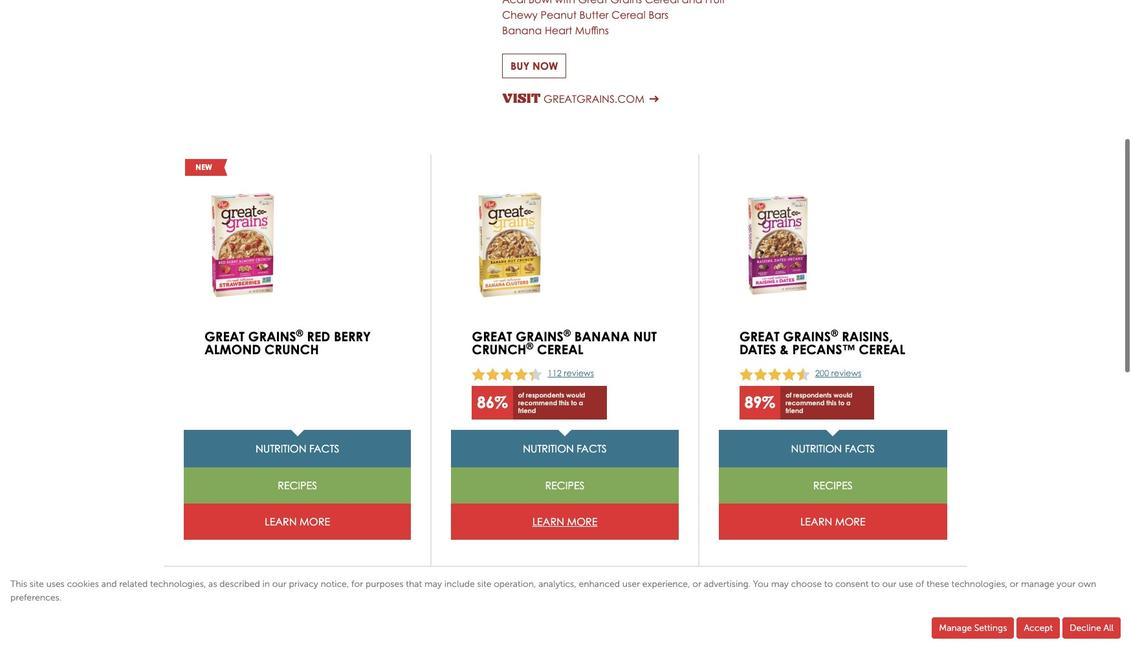 Task type: describe. For each thing, give the bounding box(es) containing it.
nutrition facts for 86%
[[523, 443, 607, 456]]

® cereal
[[527, 340, 584, 358]]

preferences.
[[10, 593, 62, 604]]

2 may from the left
[[771, 579, 789, 590]]

choose
[[791, 579, 822, 590]]

for
[[352, 579, 363, 590]]

&
[[780, 342, 789, 358]]

decline all button
[[1063, 618, 1121, 640]]

butter
[[580, 9, 609, 22]]

raisins, dates & pecans™ cereal
[[740, 329, 906, 358]]

® up 'pecans™'
[[831, 327, 839, 340]]

privacy notice
[[289, 579, 347, 590]]

this site uses cookies and related technologies, as described in our privacy notice
[[10, 579, 347, 590]]

operation,
[[494, 579, 536, 590]]

your
[[1057, 579, 1076, 590]]

1 nutrition facts from the left
[[256, 443, 339, 456]]

89%
[[745, 393, 776, 413]]

112
[[548, 368, 562, 379]]

visit
[[502, 92, 541, 106]]

own
[[1079, 579, 1097, 590]]

1 technologies, from the left
[[150, 579, 206, 590]]

banana nut crunch
[[472, 329, 657, 358]]

, for purposes that may include site operation, analytics, enhanced user experience, or advertising. you may choose to consent to our use of these technologies, or manage your own preferences.
[[10, 579, 1097, 604]]

2 or from the left
[[1010, 579, 1019, 590]]

dates
[[740, 342, 777, 358]]

all
[[1104, 623, 1114, 634]]

recipes link for 86%
[[451, 468, 679, 504]]

greatgrains.com
[[544, 93, 645, 106]]

consent
[[836, 579, 869, 590]]

2 great grains ® from the left
[[472, 327, 571, 345]]

would for 86%
[[566, 392, 585, 399]]

learn more for 86%
[[533, 516, 598, 529]]

1 learn more from the left
[[265, 516, 330, 529]]

2 grains from the left
[[516, 329, 564, 345]]

of respondents would recommend this to a friend for 86%
[[518, 392, 585, 415]]

peanut
[[541, 9, 577, 22]]

uses
[[46, 579, 65, 590]]

as
[[209, 579, 217, 590]]

of for 86%
[[518, 392, 524, 399]]

decline
[[1070, 623, 1102, 634]]

2 great from the left
[[472, 329, 512, 345]]

nutrition facts button for 89%
[[719, 430, 948, 468]]

facts for 89%
[[845, 443, 875, 456]]

reviews for 86%
[[564, 368, 594, 379]]

200 reviews link
[[815, 368, 862, 380]]

learn for 86%
[[533, 516, 565, 529]]

rated 4.3 out of 5 stars image
[[472, 367, 543, 381]]

muffins
[[575, 24, 609, 37]]

cereal
[[612, 9, 646, 22]]

112 reviews
[[548, 368, 594, 379]]

heart
[[545, 24, 573, 37]]

a for 89%
[[847, 399, 851, 407]]

manage settings button
[[932, 618, 1015, 640]]

chewy
[[502, 9, 538, 22]]

cookies
[[67, 579, 99, 590]]

chewy peanut butter cereal bars banana heart muffins
[[502, 9, 669, 37]]

nutrition for 86%
[[523, 443, 574, 456]]

respondents for 86%
[[526, 392, 565, 399]]

grains for berry
[[248, 329, 296, 345]]

bars
[[649, 9, 669, 22]]

nutrition for 89%
[[791, 443, 842, 456]]

privacy notice link
[[289, 579, 347, 590]]

buy now
[[511, 60, 558, 73]]

recipes for 89%
[[814, 480, 853, 493]]

to left our on the right of page
[[872, 579, 880, 590]]

red
[[307, 329, 330, 345]]

great grains ® for raisins, dates & pecans™ cereal
[[740, 327, 839, 345]]

nut
[[634, 329, 657, 345]]

cereal inside raisins, dates & pecans™ cereal
[[859, 342, 906, 358]]

chewy peanut butter cereal bars link
[[502, 9, 669, 22]]

1 site from the left
[[30, 579, 44, 590]]

a for 86%
[[579, 399, 583, 407]]

86%
[[477, 393, 508, 413]]

buy now button
[[502, 54, 567, 79]]

friend for 86%
[[518, 407, 536, 415]]

advertising.
[[704, 579, 751, 590]]

that
[[406, 579, 422, 590]]

1 may from the left
[[425, 579, 442, 590]]



Task type: locate. For each thing, give the bounding box(es) containing it.
cereal up 112
[[537, 342, 584, 358]]

our
[[883, 579, 897, 590]]

0 horizontal spatial great
[[205, 329, 245, 345]]

3 nutrition facts from the left
[[791, 443, 875, 456]]

site inside , for purposes that may include site operation, analytics, enhanced user experience, or advertising. you may choose to consent to our use of these technologies, or manage your own preferences.
[[477, 579, 492, 590]]

nutrition facts
[[256, 443, 339, 456], [523, 443, 607, 456], [791, 443, 875, 456]]

2 a from the left
[[847, 399, 851, 407]]

0 horizontal spatial of respondents would recommend this to a friend
[[518, 392, 585, 415]]

1 horizontal spatial reviews
[[832, 368, 862, 379]]

red berry almond crunch
[[205, 329, 371, 358]]

cereal
[[537, 342, 584, 358], [859, 342, 906, 358]]

1 horizontal spatial great grains ®
[[472, 327, 571, 345]]

facts for 86%
[[577, 443, 607, 456]]

3 nutrition from the left
[[791, 443, 842, 456]]

reviews
[[564, 368, 594, 379], [832, 368, 862, 379]]

crunch inside red berry almond crunch
[[265, 342, 319, 358]]

of for 89%
[[786, 392, 792, 399]]

2 would from the left
[[834, 392, 853, 399]]

1 a from the left
[[579, 399, 583, 407]]

2 of respondents would recommend this to a friend from the left
[[786, 392, 853, 415]]

3 recipes link from the left
[[719, 468, 948, 504]]

user
[[623, 579, 640, 590]]

great for raisins, dates & pecans™ cereal
[[740, 329, 780, 345]]

0 horizontal spatial learn more link
[[184, 504, 411, 540]]

1 horizontal spatial recipes
[[545, 480, 585, 493]]

more for 89%
[[836, 516, 866, 529]]

2 horizontal spatial nutrition facts button
[[719, 430, 948, 468]]

rated 4.6 out of 5 stars image
[[740, 367, 811, 381]]

technologies,
[[150, 579, 206, 590], [952, 579, 1008, 590]]

technologies, right these
[[952, 579, 1008, 590]]

a down '200 reviews' link
[[847, 399, 851, 407]]

this down '200 reviews' link
[[827, 399, 837, 407]]

1 horizontal spatial or
[[1010, 579, 1019, 590]]

0 horizontal spatial banana
[[502, 24, 542, 37]]

2 reviews from the left
[[832, 368, 862, 379]]

cereal inside the ® cereal
[[537, 342, 584, 358]]

1 horizontal spatial learn more link
[[451, 504, 679, 540]]

great for red berry almond crunch
[[205, 329, 245, 345]]

pecans™
[[793, 342, 856, 358]]

crunch inside banana nut crunch
[[472, 342, 527, 358]]

0 horizontal spatial nutrition facts
[[256, 443, 339, 456]]

facts
[[309, 443, 339, 456], [577, 443, 607, 456], [845, 443, 875, 456]]

of down 'rated 4.6 out of 5 stars' image
[[786, 392, 792, 399]]

1 friend from the left
[[518, 407, 536, 415]]

grains for dates
[[783, 329, 831, 345]]

recommend down 112
[[518, 399, 557, 407]]

2 nutrition from the left
[[523, 443, 574, 456]]

2 cereal from the left
[[859, 342, 906, 358]]

0 horizontal spatial recommend
[[518, 399, 557, 407]]

3 great from the left
[[740, 329, 780, 345]]

grains up 112
[[516, 329, 564, 345]]

3 learn more from the left
[[801, 516, 866, 529]]

1 horizontal spatial crunch
[[472, 342, 527, 358]]

2 horizontal spatial grains
[[783, 329, 831, 345]]

great grains red berry almond crunch cereal image
[[205, 181, 281, 310]]

may
[[425, 579, 442, 590], [771, 579, 789, 590]]

2 more from the left
[[567, 516, 598, 529]]

technologies, left as
[[150, 579, 206, 590]]

1 nutrition from the left
[[256, 443, 307, 456]]

described
[[220, 579, 260, 590]]

learn more for 89%
[[801, 516, 866, 529]]

recipes link
[[184, 468, 411, 504], [451, 468, 679, 504], [719, 468, 948, 504]]

would down 112 reviews link
[[566, 392, 585, 399]]

banana left the nut
[[575, 329, 630, 345]]

almond
[[205, 342, 261, 358]]

0 horizontal spatial great grains ®
[[205, 327, 303, 345]]

a down 112 reviews link
[[579, 399, 583, 407]]

related
[[119, 579, 148, 590]]

site right include
[[477, 579, 492, 590]]

3 nutrition facts button from the left
[[719, 430, 948, 468]]

2 nutrition facts button from the left
[[451, 430, 679, 468]]

friend for 89%
[[786, 407, 804, 415]]

learn up choose
[[801, 516, 833, 529]]

2 friend from the left
[[786, 407, 804, 415]]

1 vertical spatial banana
[[575, 329, 630, 345]]

reviews right 112
[[564, 368, 594, 379]]

®
[[296, 327, 303, 340], [564, 327, 571, 340], [831, 327, 839, 340], [527, 340, 534, 353]]

0 horizontal spatial may
[[425, 579, 442, 590]]

1 facts from the left
[[309, 443, 339, 456]]

3 great grains ® from the left
[[740, 327, 839, 345]]

buy
[[511, 60, 530, 73]]

1 would from the left
[[566, 392, 585, 399]]

1 horizontal spatial of respondents would recommend this to a friend
[[786, 392, 853, 415]]

0 horizontal spatial recipes link
[[184, 468, 411, 504]]

0 horizontal spatial nutrition
[[256, 443, 307, 456]]

learn more
[[265, 516, 330, 529], [533, 516, 598, 529], [801, 516, 866, 529]]

long arrow right image
[[650, 95, 659, 105]]

1 horizontal spatial recommend
[[786, 399, 825, 407]]

2 learn more from the left
[[533, 516, 598, 529]]

2 horizontal spatial more
[[836, 516, 866, 529]]

3 learn more link from the left
[[719, 504, 948, 540]]

2 crunch from the left
[[472, 342, 527, 358]]

1 grains from the left
[[248, 329, 296, 345]]

1 horizontal spatial nutrition
[[523, 443, 574, 456]]

accept
[[1024, 623, 1053, 634]]

2 horizontal spatial learn more link
[[719, 504, 948, 540]]

learn more link
[[184, 504, 411, 540], [451, 504, 679, 540], [719, 504, 948, 540]]

0 horizontal spatial respondents
[[526, 392, 565, 399]]

2 nutrition facts from the left
[[523, 443, 607, 456]]

0 horizontal spatial or
[[693, 579, 702, 590]]

0 horizontal spatial learn
[[265, 516, 297, 529]]

1 horizontal spatial friend
[[786, 407, 804, 415]]

berry
[[334, 329, 371, 345]]

2 horizontal spatial learn
[[801, 516, 833, 529]]

0 horizontal spatial grains
[[248, 329, 296, 345]]

new
[[196, 163, 212, 172]]

2 horizontal spatial nutrition
[[791, 443, 842, 456]]

0 horizontal spatial of
[[518, 392, 524, 399]]

1 recipes link from the left
[[184, 468, 411, 504]]

1 horizontal spatial grains
[[516, 329, 564, 345]]

banana down chewy in the top of the page
[[502, 24, 542, 37]]

banana heart muffins link
[[502, 24, 609, 37]]

great grains raisins dates pecans cereal box image
[[740, 181, 816, 310]]

analytics,
[[539, 579, 577, 590]]

2 this from the left
[[827, 399, 837, 407]]

more for 86%
[[567, 516, 598, 529]]

1 horizontal spatial recipes link
[[451, 468, 679, 504]]

this for 86%
[[559, 399, 569, 407]]

banana inside the chewy peanut butter cereal bars banana heart muffins
[[502, 24, 542, 37]]

0 horizontal spatial friend
[[518, 407, 536, 415]]

friend
[[518, 407, 536, 415], [786, 407, 804, 415]]

1 great grains ® from the left
[[205, 327, 303, 345]]

great grains ® left red
[[205, 327, 303, 345]]

or left manage
[[1010, 579, 1019, 590]]

this
[[10, 579, 27, 590]]

a
[[579, 399, 583, 407], [847, 399, 851, 407]]

now
[[533, 60, 558, 73]]

2 site from the left
[[477, 579, 492, 590]]

may right you
[[771, 579, 789, 590]]

0 horizontal spatial a
[[579, 399, 583, 407]]

recommend for 86%
[[518, 399, 557, 407]]

2 horizontal spatial great grains ®
[[740, 327, 839, 345]]

200
[[815, 368, 829, 379]]

use
[[899, 579, 914, 590]]

® inside the ® cereal
[[527, 340, 534, 353]]

1 of respondents would recommend this to a friend from the left
[[518, 392, 585, 415]]

2 horizontal spatial nutrition facts
[[791, 443, 875, 456]]

2 horizontal spatial learn more
[[801, 516, 866, 529]]

of down rated 4.3 out of 5 stars image
[[518, 392, 524, 399]]

would for 89%
[[834, 392, 853, 399]]

this down 112 reviews link
[[559, 399, 569, 407]]

of respondents would recommend this to a friend
[[518, 392, 585, 415], [786, 392, 853, 415]]

recipes
[[278, 480, 317, 493], [545, 480, 585, 493], [814, 480, 853, 493]]

site up preferences.
[[30, 579, 44, 590]]

1 cereal from the left
[[537, 342, 584, 358]]

® left red
[[296, 327, 303, 340]]

recipes for 86%
[[545, 480, 585, 493]]

of inside , for purposes that may include site operation, analytics, enhanced user experience, or advertising. you may choose to consent to our use of these technologies, or manage your own preferences.
[[916, 579, 925, 590]]

respondents for 89%
[[794, 392, 832, 399]]

site
[[30, 579, 44, 590], [477, 579, 492, 590]]

0 horizontal spatial cereal
[[537, 342, 584, 358]]

0 vertical spatial banana
[[502, 24, 542, 37]]

of respondents would recommend this to a friend down 112
[[518, 392, 585, 415]]

settings
[[975, 623, 1008, 634]]

1 great from the left
[[205, 329, 245, 345]]

learn
[[265, 516, 297, 529], [533, 516, 565, 529], [801, 516, 833, 529]]

would
[[566, 392, 585, 399], [834, 392, 853, 399]]

1 horizontal spatial technologies,
[[952, 579, 1008, 590]]

grains left red
[[248, 329, 296, 345]]

1 horizontal spatial this
[[827, 399, 837, 407]]

great grains banana nut crunch cereal box image
[[472, 181, 549, 310]]

reviews right 200
[[832, 368, 862, 379]]

cereal up 200 reviews
[[859, 342, 906, 358]]

1 horizontal spatial site
[[477, 579, 492, 590]]

112 reviews link
[[548, 368, 594, 380]]

2 recipes from the left
[[545, 480, 585, 493]]

to down 112 reviews link
[[571, 399, 577, 407]]

0 horizontal spatial reviews
[[564, 368, 594, 379]]

2 horizontal spatial facts
[[845, 443, 875, 456]]

manage
[[940, 623, 972, 634]]

or
[[693, 579, 702, 590], [1010, 579, 1019, 590]]

learn up analytics,
[[533, 516, 565, 529]]

1 horizontal spatial more
[[567, 516, 598, 529]]

grains up 200
[[783, 329, 831, 345]]

1 horizontal spatial banana
[[575, 329, 630, 345]]

recommend for 89%
[[786, 399, 825, 407]]

to
[[571, 399, 577, 407], [839, 399, 845, 407], [825, 579, 833, 590], [872, 579, 880, 590]]

2 learn from the left
[[533, 516, 565, 529]]

® up rated 4.3 out of 5 stars image
[[527, 340, 534, 353]]

2 horizontal spatial great
[[740, 329, 780, 345]]

grains
[[248, 329, 296, 345], [516, 329, 564, 345], [783, 329, 831, 345]]

purposes
[[366, 579, 404, 590]]

banana inside banana nut crunch
[[575, 329, 630, 345]]

you
[[753, 579, 769, 590]]

1 recipes from the left
[[278, 480, 317, 493]]

0 horizontal spatial this
[[559, 399, 569, 407]]

1 nutrition facts button from the left
[[184, 430, 411, 468]]

to down '200 reviews' link
[[839, 399, 845, 407]]

learn more link for 89%
[[719, 504, 948, 540]]

1 horizontal spatial nutrition facts button
[[451, 430, 679, 468]]

in our
[[262, 579, 287, 590]]

nutrition facts button
[[184, 430, 411, 468], [451, 430, 679, 468], [719, 430, 948, 468]]

0 horizontal spatial learn more
[[265, 516, 330, 529]]

,
[[347, 579, 349, 590]]

recommend down 200
[[786, 399, 825, 407]]

0 horizontal spatial technologies,
[[150, 579, 206, 590]]

respondents down 200
[[794, 392, 832, 399]]

friend right '86%'
[[518, 407, 536, 415]]

1 horizontal spatial a
[[847, 399, 851, 407]]

great grains ® up rated 4.3 out of 5 stars image
[[472, 327, 571, 345]]

0 horizontal spatial more
[[300, 516, 330, 529]]

enhanced
[[579, 579, 620, 590]]

recipes link for 89%
[[719, 468, 948, 504]]

great grains ®
[[205, 327, 303, 345], [472, 327, 571, 345], [740, 327, 839, 345]]

2 facts from the left
[[577, 443, 607, 456]]

1 or from the left
[[693, 579, 702, 590]]

3 grains from the left
[[783, 329, 831, 345]]

1 horizontal spatial of
[[786, 392, 792, 399]]

accept button
[[1017, 618, 1060, 640]]

1 this from the left
[[559, 399, 569, 407]]

1 respondents from the left
[[526, 392, 565, 399]]

experience,
[[643, 579, 690, 590]]

2 learn more link from the left
[[451, 504, 679, 540]]

200 reviews
[[815, 368, 862, 379]]

1 crunch from the left
[[265, 342, 319, 358]]

1 horizontal spatial may
[[771, 579, 789, 590]]

crunch right almond
[[265, 342, 319, 358]]

technologies, inside , for purposes that may include site operation, analytics, enhanced user experience, or advertising. you may choose to consent to our use of these technologies, or manage your own preferences.
[[952, 579, 1008, 590]]

banana
[[502, 24, 542, 37], [575, 329, 630, 345]]

nutrition facts for 89%
[[791, 443, 875, 456]]

may right that at the bottom left of the page
[[425, 579, 442, 590]]

include
[[445, 579, 475, 590]]

0 horizontal spatial recipes
[[278, 480, 317, 493]]

2 recipes link from the left
[[451, 468, 679, 504]]

manage
[[1022, 579, 1055, 590]]

reviews for 89%
[[832, 368, 862, 379]]

2 technologies, from the left
[[952, 579, 1008, 590]]

0 horizontal spatial facts
[[309, 443, 339, 456]]

1 horizontal spatial respondents
[[794, 392, 832, 399]]

of respondents would recommend this to a friend down 200
[[786, 392, 853, 415]]

1 horizontal spatial learn
[[533, 516, 565, 529]]

2 horizontal spatial recipes
[[814, 480, 853, 493]]

3 learn from the left
[[801, 516, 833, 529]]

1 reviews from the left
[[564, 368, 594, 379]]

1 horizontal spatial nutrition facts
[[523, 443, 607, 456]]

nutrition
[[256, 443, 307, 456], [523, 443, 574, 456], [791, 443, 842, 456]]

learn for 89%
[[801, 516, 833, 529]]

1 learn from the left
[[265, 516, 297, 529]]

1 horizontal spatial would
[[834, 392, 853, 399]]

1 horizontal spatial learn more
[[533, 516, 598, 529]]

2 horizontal spatial recipes link
[[719, 468, 948, 504]]

would down '200 reviews' link
[[834, 392, 853, 399]]

® up the ® cereal
[[564, 327, 571, 340]]

nutrition facts button for 86%
[[451, 430, 679, 468]]

0 horizontal spatial crunch
[[265, 342, 319, 358]]

2 horizontal spatial of
[[916, 579, 925, 590]]

friend right 89%
[[786, 407, 804, 415]]

3 recipes from the left
[[814, 480, 853, 493]]

3 facts from the left
[[845, 443, 875, 456]]

great grains ® up 'rated 4.6 out of 5 stars' image
[[740, 327, 839, 345]]

learn more link for 86%
[[451, 504, 679, 540]]

1 horizontal spatial facts
[[577, 443, 607, 456]]

learn up in our
[[265, 516, 297, 529]]

great grains ® for red berry almond crunch
[[205, 327, 303, 345]]

of respondents would recommend this to a friend for 89%
[[786, 392, 853, 415]]

of right use
[[916, 579, 925, 590]]

crunch up rated 4.3 out of 5 stars image
[[472, 342, 527, 358]]

respondents down 112
[[526, 392, 565, 399]]

this for 89%
[[827, 399, 837, 407]]

raisins,
[[842, 329, 893, 345]]

to right choose
[[825, 579, 833, 590]]

1 recommend from the left
[[518, 399, 557, 407]]

3 more from the left
[[836, 516, 866, 529]]

crunch
[[265, 342, 319, 358], [472, 342, 527, 358]]

more
[[300, 516, 330, 529], [567, 516, 598, 529], [836, 516, 866, 529]]

or left advertising.
[[693, 579, 702, 590]]

recommend
[[518, 399, 557, 407], [786, 399, 825, 407]]

1 more from the left
[[300, 516, 330, 529]]

these
[[927, 579, 949, 590]]

0 horizontal spatial site
[[30, 579, 44, 590]]

manage settings
[[940, 623, 1008, 634]]

1 horizontal spatial cereal
[[859, 342, 906, 358]]

2 respondents from the left
[[794, 392, 832, 399]]

1 horizontal spatial great
[[472, 329, 512, 345]]

0 horizontal spatial would
[[566, 392, 585, 399]]

visit greatgrains.com
[[502, 92, 645, 106]]

1 learn more link from the left
[[184, 504, 411, 540]]

decline all
[[1070, 623, 1114, 634]]

0 horizontal spatial nutrition facts button
[[184, 430, 411, 468]]

and
[[101, 579, 117, 590]]

2 recommend from the left
[[786, 399, 825, 407]]



Task type: vqa. For each thing, say whether or not it's contained in the screenshot.
Bran to the top
no



